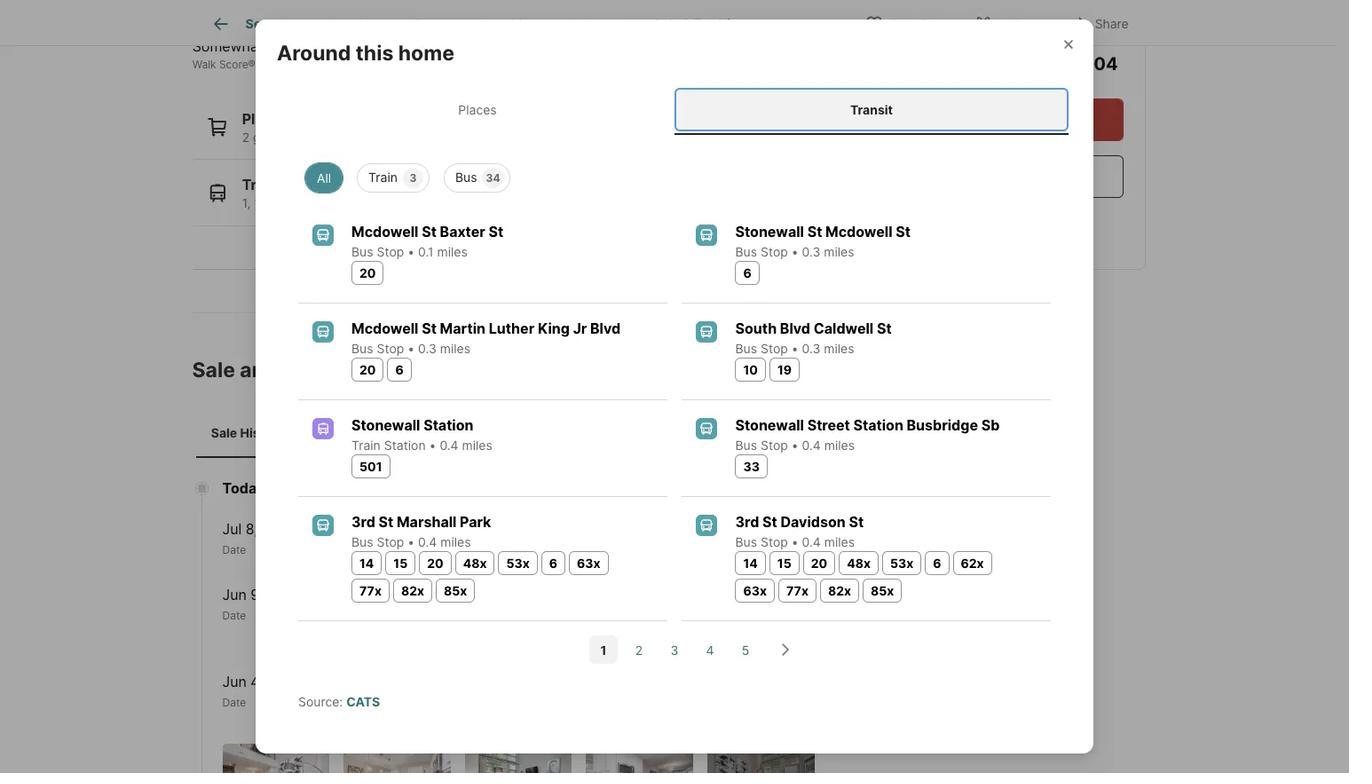 Task type: vqa. For each thing, say whether or not it's contained in the screenshot.
'Stop' in the South Blvd Caldwell St Bus Stop • 0.3 miles
yes



Task type: describe. For each thing, give the bounding box(es) containing it.
st inside mcdowell st martin luther king jr blvd bus stop • 0.3 miles
[[422, 320, 437, 338]]

fees tab
[[397, 3, 460, 45]]

0 horizontal spatial royal
[[468, 358, 522, 382]]

street
[[808, 417, 850, 434]]

bus image for south blvd caldwell st
[[697, 322, 718, 343]]

6 up under
[[549, 556, 558, 571]]

3 inside button
[[671, 643, 679, 658]]

33
[[744, 459, 760, 474]]

1 horizontal spatial 701
[[962, 53, 994, 74]]

sold (mls) (closed) canopymls as distributed by mls grid #3747441
[[423, 521, 604, 570]]

fees
[[415, 16, 442, 31]]

miles inside stonewall station train station • 0.4 miles 501
[[462, 438, 493, 453]]

share
[[1096, 16, 1129, 31]]

st down 6,
[[808, 223, 823, 241]]

jun 4, 2021 date
[[222, 673, 300, 710]]

around this home element
[[277, 19, 476, 66]]

20 down sold at the left bottom of page
[[427, 556, 444, 571]]

mcdowell for •
[[352, 223, 419, 241]]

stonewall for stonewall station
[[352, 417, 420, 434]]

20 inside mcdowell st baxter st bus stop • 0.1 miles 20
[[360, 266, 376, 281]]

0 horizontal spatial 63x
[[577, 556, 601, 571]]

1 horizontal spatial 2
[[407, 129, 415, 145]]

bus image for mcdowell st martin luther king jr blvd
[[313, 322, 334, 343]]

48x for park
[[463, 556, 487, 571]]

all
[[317, 171, 331, 186]]

marshall
[[397, 513, 457, 531]]

stop inside stonewall street station busbridge sb bus stop • 0.4 miles 33
[[761, 438, 788, 453]]

701 royal ct #104
[[962, 53, 1118, 74]]

10
[[744, 363, 758, 378]]

2 inside 2 button
[[636, 643, 643, 658]]

date for jun 4, 2021
[[222, 696, 246, 710]]

tax
[[282, 358, 314, 382]]

20 down 3rd st davidson st bus stop • 0.4 miles
[[811, 556, 828, 571]]

0.3 for stonewall
[[802, 244, 821, 260]]

sale history tab
[[196, 411, 300, 455]]

53x for park
[[507, 556, 530, 571]]

baxter
[[440, 223, 486, 241]]

somewhat
[[192, 37, 264, 55]]

4
[[706, 643, 714, 658]]

10,
[[254, 196, 271, 211]]

tour
[[1028, 111, 1056, 129]]

6 inside stonewall st mcdowell st bus stop • 0.3 miles 6
[[744, 266, 752, 281]]

19,
[[371, 196, 388, 211]]

stonewall st mcdowell st bus stop • 0.3 miles 6
[[736, 223, 911, 281]]

(mls)
[[457, 521, 497, 538]]

contingent
[[423, 586, 498, 604]]

groceries,
[[253, 129, 311, 145]]

places 2 groceries, 24 restaurants, 2 parks
[[242, 110, 451, 145]]

4, inside jun 4, 2021 date
[[251, 673, 263, 691]]

74x,
[[903, 196, 928, 211]]

transit for transit 1, 10, 11, 14, 15, 16, 17, 19, 20, 21, 23, 27, 33, 34, 35, 4, 40x, 46x, 47x, 48x, 5, 501, 510, 52x, 53x, 6, 62x, 63x, 64x, 74x, 77x, 8, 82x, 85x, 9
[[242, 176, 291, 194]]

king
[[538, 320, 570, 338]]

history for tax history
[[343, 425, 386, 440]]

miles inside 3rd st davidson st bus stop • 0.4 miles
[[825, 535, 855, 550]]

1,
[[242, 196, 251, 211]]

miles inside stonewall st mcdowell st bus stop • 0.3 miles 6
[[824, 244, 855, 260]]

(closed)
[[501, 521, 558, 538]]

distributed inside contingent (active under contract) canopymls as distributed by mls grid #3747441
[[508, 631, 564, 644]]

1 horizontal spatial #104
[[1073, 53, 1118, 74]]

today
[[222, 480, 265, 497]]

score for good
[[439, 57, 467, 71]]

mcdowell st martin luther king jr blvd bus stop • 0.3 miles
[[352, 320, 621, 356]]

bus inside mcdowell st martin luther king jr blvd bus stop • 0.3 miles
[[352, 341, 373, 356]]

a
[[1016, 111, 1024, 129]]

miles inside mcdowell st baxter st bus stop • 0.1 miles 20
[[437, 244, 468, 260]]

62x
[[961, 556, 984, 571]]

search link
[[210, 13, 288, 35]]

21,
[[413, 196, 430, 211]]

transit 1, 10, 11, 14, 15, 16, 17, 19, 20, 21, 23, 27, 33, 34, 35, 4, 40x, 46x, 47x, 48x, 5, 501, 510, 52x, 53x, 6, 62x, 63x, 64x, 74x, 77x, 8, 82x, 85x, 9
[[242, 176, 1039, 211]]

0.4 inside stonewall station train station • 0.4 miles 501
[[440, 438, 459, 453]]

miles inside mcdowell st martin luther king jr blvd bus stop • 0.3 miles
[[440, 341, 471, 356]]

around this home dialog
[[256, 19, 1094, 754]]

50
[[559, 7, 577, 25]]

14,
[[292, 196, 309, 211]]

canopymls inside contingent (active under contract) canopymls as distributed by mls grid #3747441
[[423, 631, 491, 644]]

bus image for 3rd st davidson st
[[697, 515, 718, 537]]

mls inside contingent (active under contract) canopymls as distributed by mls grid #3747441
[[582, 631, 604, 644]]

1 button
[[590, 636, 618, 664]]

3 button
[[661, 636, 689, 664]]

14 for 3rd st davidson st
[[744, 556, 758, 571]]

request a tour button
[[888, 98, 1124, 141]]

list box inside around this home dialog
[[291, 157, 1058, 193]]

x-out button
[[960, 4, 1048, 40]]

bus inside stonewall street station busbridge sb bus stop • 0.4 miles 33
[[736, 438, 757, 453]]

14 for 3rd st marshall park
[[360, 556, 374, 571]]

1 horizontal spatial tax
[[694, 16, 716, 31]]

stop for 3rd st marshall park
[[377, 535, 404, 550]]

• inside 3rd st davidson st bus stop • 0.4 miles
[[792, 535, 799, 550]]

0 horizontal spatial tax
[[319, 425, 340, 440]]

bus inside south blvd caldwell st bus stop • 0.3 miles
[[736, 341, 757, 356]]

request a tour
[[956, 111, 1056, 129]]

history
[[318, 358, 389, 382]]

grid inside contingent (active under contract) canopymls as distributed by mls grid #3747441
[[423, 644, 444, 657]]

0.4 inside 3rd st davidson st bus stop • 0.4 miles
[[802, 535, 821, 550]]

20 left the for
[[360, 363, 376, 378]]

501
[[360, 459, 382, 474]]

busbridge
[[907, 417, 978, 434]]

1 82x from the left
[[401, 584, 424, 599]]

under
[[553, 586, 594, 604]]

good
[[401, 37, 437, 55]]

x-
[[1000, 16, 1012, 31]]

st down 34,
[[489, 223, 504, 241]]

as inside sold (mls) (closed) canopymls as distributed by mls grid #3747441
[[494, 544, 505, 557]]

62
[[192, 7, 211, 25]]

stop for mcdowell st baxter st
[[377, 244, 404, 260]]

6 left 62x
[[933, 556, 942, 571]]

52x,
[[743, 196, 768, 211]]

23,
[[433, 196, 452, 211]]

transit tab
[[675, 88, 1069, 132]]

• inside stonewall st mcdowell st bus stop • 0.3 miles 6
[[792, 244, 799, 260]]

0.3 inside mcdowell st martin luther king jr blvd bus stop • 0.3 miles
[[418, 341, 437, 356]]

places for places
[[458, 102, 497, 117]]

• inside 3rd st marshall park bus stop • 0.4 miles
[[408, 535, 415, 550]]

jun for jun 4, 2021
[[222, 673, 247, 691]]

station inside stonewall street station busbridge sb bus stop • 0.4 miles 33
[[854, 417, 904, 434]]

sold
[[423, 521, 453, 538]]

0 horizontal spatial 2
[[242, 129, 250, 145]]

tax history tab
[[300, 411, 404, 455]]

amenities tab
[[460, 3, 554, 45]]

history for sale history
[[240, 425, 285, 440]]

home
[[398, 41, 455, 66]]

cats link
[[346, 695, 380, 710]]

source: cats
[[298, 695, 380, 710]]

sale for sale and tax history for 701 royal ct #104
[[192, 358, 235, 382]]

st down 74x,
[[896, 223, 911, 241]]

favorite button
[[851, 4, 953, 40]]

jun 9, 2021 date
[[222, 586, 300, 623]]

stonewall street station busbridge sb bus stop • 0.4 miles 33
[[736, 417, 1000, 474]]

1 vertical spatial 701
[[427, 358, 463, 382]]

contingent (active under contract) canopymls as distributed by mls grid #3747441
[[423, 586, 604, 657]]

amenities
[[478, 16, 536, 31]]

sale for sale history
[[211, 425, 237, 440]]

®
[[248, 57, 255, 71]]

tab list for today
[[192, 407, 408, 458]]

(active
[[502, 586, 549, 604]]

#3747441 inside sold (mls) (closed) canopymls as distributed by mls grid #3747441
[[447, 557, 497, 570]]

mcdowell for blvd
[[352, 320, 419, 338]]

77x,
[[931, 196, 956, 211]]

bus inside 3rd st davidson st bus stop • 0.4 miles
[[736, 535, 757, 550]]

#3747441 inside contingent (active under contract) canopymls as distributed by mls grid #3747441
[[447, 644, 497, 657]]

distributed inside sold (mls) (closed) canopymls as distributed by mls grid #3747441
[[508, 544, 564, 557]]

510,
[[715, 196, 740, 211]]

tab list containing search
[[192, 0, 795, 45]]

transit inside good transit transit score
[[401, 57, 436, 71]]

st right davidson
[[849, 513, 864, 531]]

transit
[[441, 37, 484, 55]]

/100 for 60
[[420, 10, 442, 24]]

82x,
[[974, 196, 999, 211]]

restaurants,
[[334, 129, 404, 145]]

2021 for jun 4, 2021
[[267, 673, 300, 691]]

4, inside transit 1, 10, 11, 14, 15, 16, 17, 19, 20, 21, 23, 27, 33, 34, 35, 4, 40x, 46x, 47x, 48x, 5, 501, 510, 52x, 53x, 6, 62x, 63x, 64x, 74x, 77x, 8, 82x, 85x, 9
[[542, 196, 553, 211]]

60 /100
[[401, 7, 442, 25]]

63x,
[[844, 196, 870, 211]]

3rd st marshall park bus stop • 0.4 miles
[[352, 513, 491, 550]]

transit for transit
[[851, 102, 893, 117]]

bus inside 3rd st marshall park bus stop • 0.4 miles
[[352, 535, 373, 550]]

miles inside stonewall street station busbridge sb bus stop • 0.4 miles 33
[[825, 438, 855, 453]]

11,
[[274, 196, 289, 211]]

1 vertical spatial 63x
[[744, 584, 767, 599]]

south
[[736, 320, 777, 338]]

cats
[[346, 695, 380, 710]]

/100 for 62
[[211, 10, 233, 24]]



Task type: locate. For each thing, give the bounding box(es) containing it.
stop inside mcdowell st martin luther king jr blvd bus stop • 0.3 miles
[[377, 341, 404, 356]]

list box containing train
[[291, 157, 1058, 193]]

1 vertical spatial grid
[[423, 644, 444, 657]]

2 blvd from the left
[[780, 320, 811, 338]]

1 horizontal spatial 85x
[[871, 584, 894, 599]]

1 horizontal spatial 15
[[778, 556, 792, 571]]

as down (mls)
[[494, 544, 505, 557]]

15 down 3rd st davidson st bus stop • 0.4 miles
[[778, 556, 792, 571]]

1 77x from the left
[[360, 584, 382, 599]]

0 vertical spatial sale
[[653, 16, 680, 31]]

20 down 17,
[[360, 266, 376, 281]]

0.1
[[418, 244, 434, 260]]

bus down the 501
[[352, 535, 373, 550]]

mls down under
[[582, 631, 604, 644]]

2 vertical spatial transit
[[242, 176, 291, 194]]

tab list containing sale history
[[192, 407, 408, 458]]

miles inside 3rd st marshall park bus stop • 0.4 miles
[[441, 535, 471, 550]]

date inside jun 4, 2021 date
[[222, 696, 246, 710]]

2 /100 from the left
[[420, 10, 442, 24]]

2021 up source:
[[267, 673, 300, 691]]

schools tab
[[554, 3, 636, 45]]

53x left 62x
[[891, 556, 914, 571]]

17,
[[353, 196, 368, 211]]

48x for st
[[847, 556, 871, 571]]

2 vertical spatial 2021
[[267, 673, 300, 691]]

tab list inside around this home dialog
[[277, 84, 1073, 135]]

0 vertical spatial jun
[[222, 586, 247, 604]]

0 horizontal spatial 701
[[427, 358, 463, 382]]

as inside contingent (active under contract) canopymls as distributed by mls grid #3747441
[[494, 631, 505, 644]]

0 vertical spatial 63x
[[577, 556, 601, 571]]

5
[[742, 643, 750, 658]]

1 date from the top
[[222, 544, 246, 557]]

st right caldwell
[[877, 320, 892, 338]]

1 vertical spatial as
[[494, 631, 505, 644]]

contract)
[[423, 608, 487, 625]]

2021 inside jul 8, 2021 date
[[262, 521, 295, 538]]

1 horizontal spatial royal
[[998, 53, 1045, 74]]

grid inside sold (mls) (closed) canopymls as distributed by mls grid #3747441
[[423, 557, 444, 570]]

/100 up somewhat
[[211, 10, 233, 24]]

#3747441 up contingent
[[447, 557, 497, 570]]

st left marshall
[[379, 513, 394, 531]]

3rd inside 3rd st marshall park bus stop • 0.4 miles
[[352, 513, 375, 531]]

34
[[486, 172, 500, 185]]

1 vertical spatial tax
[[319, 425, 340, 440]]

0 vertical spatial tab list
[[192, 0, 795, 45]]

1 bus image from the top
[[697, 322, 718, 343]]

2021 inside jun 9, 2021 date
[[267, 586, 300, 604]]

0.3 inside stonewall st mcdowell st bus stop • 0.3 miles 6
[[802, 244, 821, 260]]

3rd st davidson st bus stop • 0.4 miles
[[736, 513, 864, 550]]

stop
[[377, 244, 404, 260], [761, 244, 788, 260], [377, 341, 404, 356], [761, 341, 788, 356], [761, 438, 788, 453], [377, 535, 404, 550], [761, 535, 788, 550]]

62x,
[[815, 196, 841, 211]]

ct down king on the left
[[527, 358, 550, 382]]

0.4 inside 3rd st marshall park bus stop • 0.4 miles
[[418, 535, 437, 550]]

bus inside stonewall st mcdowell st bus stop • 0.3 miles 6
[[736, 244, 757, 260]]

0.4 down marshall
[[418, 535, 437, 550]]

0 vertical spatial mls
[[582, 544, 604, 557]]

• down 19
[[792, 438, 799, 453]]

bus image down 15,
[[313, 225, 334, 246]]

bus image for mcdowell st baxter st
[[313, 225, 334, 246]]

bus image for stonewall st mcdowell st
[[697, 225, 718, 246]]

15 for davidson
[[778, 556, 792, 571]]

2021 for jul 8, 2021
[[262, 521, 295, 538]]

station
[[424, 417, 474, 434], [854, 417, 904, 434], [384, 438, 426, 453]]

6 up south
[[744, 266, 752, 281]]

grid
[[423, 557, 444, 570], [423, 644, 444, 657]]

1 vertical spatial #3747441
[[447, 644, 497, 657]]

canopymls down the contract)
[[423, 631, 491, 644]]

701 right the for
[[427, 358, 463, 382]]

stonewall inside stonewall station train station • 0.4 miles 501
[[352, 417, 420, 434]]

bus image
[[697, 322, 718, 343], [697, 418, 718, 440], [697, 515, 718, 537]]

1
[[601, 643, 607, 658]]

6,
[[801, 196, 812, 211]]

date inside jun 9, 2021 date
[[222, 609, 246, 623]]

stop down 19
[[761, 438, 788, 453]]

2 bus image from the top
[[697, 418, 718, 440]]

0 horizontal spatial 85x
[[444, 584, 467, 599]]

1 score from the left
[[219, 57, 248, 71]]

77x down 3rd st davidson st bus stop • 0.4 miles
[[787, 584, 809, 599]]

0 horizontal spatial 48x
[[463, 556, 487, 571]]

0 vertical spatial ct
[[1049, 53, 1069, 74]]

train image
[[313, 418, 334, 440]]

places tab
[[281, 88, 675, 132]]

• inside mcdowell st baxter st bus stop • 0.1 miles 20
[[408, 244, 415, 260]]

date up jun 4, 2021 date
[[222, 609, 246, 623]]

tax right &
[[694, 16, 716, 31]]

tax down history
[[319, 425, 340, 440]]

ct down the share button at the top of the page
[[1049, 53, 1069, 74]]

8, inside transit 1, 10, 11, 14, 15, 16, 17, 19, 20, 21, 23, 27, 33, 34, 35, 4, 40x, 46x, 47x, 48x, 5, 501, 510, 52x, 53x, 6, 62x, 63x, 64x, 74x, 77x, 8, 82x, 85x, 9
[[959, 196, 970, 211]]

3 left 4
[[671, 643, 679, 658]]

for
[[394, 358, 422, 382]]

bus image
[[313, 225, 334, 246], [697, 225, 718, 246], [313, 322, 334, 343], [313, 515, 334, 537]]

24
[[315, 129, 330, 145]]

date left source:
[[222, 696, 246, 710]]

2 distributed from the top
[[508, 631, 564, 644]]

canopymls inside sold (mls) (closed) canopymls as distributed by mls grid #3747441
[[423, 544, 491, 557]]

0.4 down davidson
[[802, 535, 821, 550]]

1 by from the top
[[567, 544, 579, 557]]

85x,
[[1003, 196, 1028, 211]]

stop left 0.1
[[377, 244, 404, 260]]

jun down jun 9, 2021 date
[[222, 673, 247, 691]]

as down (active in the left of the page
[[494, 631, 505, 644]]

0 vertical spatial distributed
[[508, 544, 564, 557]]

4, right 35,
[[542, 196, 553, 211]]

0 vertical spatial by
[[567, 544, 579, 557]]

jun inside jun 9, 2021 date
[[222, 586, 247, 604]]

stop down marshall
[[377, 535, 404, 550]]

0 horizontal spatial 3rd
[[352, 513, 375, 531]]

/100 up good
[[420, 10, 442, 24]]

/100 for 50
[[577, 10, 600, 24]]

1 vertical spatial mls
[[582, 631, 604, 644]]

0 horizontal spatial 3
[[410, 172, 417, 185]]

0 horizontal spatial 53x
[[507, 556, 530, 571]]

0.3 down 6,
[[802, 244, 821, 260]]

63x up 5 'button'
[[744, 584, 767, 599]]

0.4 down street
[[802, 438, 821, 453]]

0 vertical spatial train
[[369, 170, 398, 185]]

score down "transit"
[[439, 57, 467, 71]]

0 vertical spatial canopymls
[[423, 544, 491, 557]]

0.3 up the for
[[418, 341, 437, 356]]

royal down out
[[998, 53, 1045, 74]]

sale & tax history
[[653, 16, 763, 31]]

train
[[369, 170, 398, 185], [352, 438, 381, 453]]

/100 inside 60 /100
[[420, 10, 442, 24]]

• inside stonewall station train station • 0.4 miles 501
[[429, 438, 436, 453]]

1 horizontal spatial 77x
[[787, 584, 809, 599]]

1 horizontal spatial 82x
[[828, 584, 852, 599]]

48x
[[463, 556, 487, 571], [847, 556, 871, 571]]

2 vertical spatial bus image
[[697, 515, 718, 537]]

1 vertical spatial by
[[567, 631, 579, 644]]

tab list containing places
[[277, 84, 1073, 135]]

• inside mcdowell st martin luther king jr blvd bus stop • 0.3 miles
[[408, 341, 415, 356]]

2 date from the top
[[222, 609, 246, 623]]

station right street
[[854, 417, 904, 434]]

77x
[[360, 584, 382, 599], [787, 584, 809, 599]]

1 vertical spatial canopymls
[[423, 631, 491, 644]]

bus up 27,
[[455, 170, 477, 185]]

blvd inside south blvd caldwell st bus stop • 0.3 miles
[[780, 320, 811, 338]]

1 horizontal spatial 63x
[[744, 584, 767, 599]]

score inside good transit transit score
[[439, 57, 467, 71]]

schools
[[571, 16, 618, 31]]

1 canopymls from the top
[[423, 544, 491, 557]]

x-out
[[1000, 16, 1033, 31]]

1 blvd from the left
[[590, 320, 621, 338]]

around
[[277, 41, 351, 66]]

distributed down (active in the left of the page
[[508, 631, 564, 644]]

16,
[[333, 196, 349, 211]]

1 horizontal spatial 53x
[[891, 556, 914, 571]]

stonewall down 52x,
[[736, 223, 804, 241]]

53x for st
[[891, 556, 914, 571]]

53x,
[[772, 196, 798, 211]]

2 left 'parks'
[[407, 129, 415, 145]]

0 horizontal spatial transit
[[242, 176, 291, 194]]

#104
[[1073, 53, 1118, 74], [555, 358, 606, 382]]

stonewall up 33
[[736, 417, 804, 434]]

by inside sold (mls) (closed) canopymls as distributed by mls grid #3747441
[[567, 544, 579, 557]]

1 vertical spatial jun
[[222, 673, 247, 691]]

2 score from the left
[[439, 57, 467, 71]]

stop inside 3rd st marshall park bus stop • 0.4 miles
[[377, 535, 404, 550]]

mcdowell down 63x,
[[826, 223, 893, 241]]

• down 53x,
[[792, 244, 799, 260]]

score for somewhat
[[219, 57, 248, 71]]

1 vertical spatial sale
[[192, 358, 235, 382]]

2 canopymls from the top
[[423, 631, 491, 644]]

14
[[360, 556, 374, 571], [744, 556, 758, 571]]

82x down 3rd st davidson st bus stop • 0.4 miles
[[828, 584, 852, 599]]

0.3 down caldwell
[[802, 341, 821, 356]]

27,
[[455, 196, 472, 211]]

• inside south blvd caldwell st bus stop • 0.3 miles
[[792, 341, 799, 356]]

mls inside sold (mls) (closed) canopymls as distributed by mls grid #3747441
[[582, 544, 604, 557]]

0 vertical spatial #3747441
[[447, 557, 497, 570]]

2 53x from the left
[[891, 556, 914, 571]]

transit inside tab
[[851, 102, 893, 117]]

2 vertical spatial tab list
[[192, 407, 408, 458]]

8, right jul
[[246, 521, 258, 538]]

distributed
[[508, 544, 564, 557], [508, 631, 564, 644]]

20,
[[391, 196, 410, 211]]

0 horizontal spatial ct
[[527, 358, 550, 382]]

1 horizontal spatial score
[[439, 57, 467, 71]]

20
[[360, 266, 376, 281], [360, 363, 376, 378], [427, 556, 444, 571], [811, 556, 828, 571]]

2 vertical spatial sale
[[211, 425, 237, 440]]

1 85x from the left
[[444, 584, 467, 599]]

2021 inside jun 4, 2021 date
[[267, 673, 300, 691]]

48x,
[[644, 196, 670, 211]]

0 vertical spatial bus image
[[697, 322, 718, 343]]

2 grid from the top
[[423, 644, 444, 657]]

martin
[[440, 320, 486, 338]]

this
[[356, 41, 394, 66]]

0.4 up marshall
[[440, 438, 459, 453]]

stop up "sale and tax history for 701 royal ct #104"
[[377, 341, 404, 356]]

date for jun 9, 2021
[[222, 609, 246, 623]]

walkable
[[268, 37, 327, 55]]

train up the 501
[[352, 438, 381, 453]]

1 vertical spatial date
[[222, 609, 246, 623]]

stonewall station train station • 0.4 miles 501
[[352, 417, 493, 474]]

1 horizontal spatial ct
[[1049, 53, 1069, 74]]

2 3rd from the left
[[736, 513, 759, 531]]

mcdowell inside mcdowell st baxter st bus stop • 0.1 miles 20
[[352, 223, 419, 241]]

tax
[[694, 16, 716, 31], [319, 425, 340, 440]]

sale & tax history tab
[[636, 3, 781, 45]]

1 horizontal spatial 14
[[744, 556, 758, 571]]

1 horizontal spatial transit
[[401, 57, 436, 71]]

701
[[962, 53, 994, 74], [427, 358, 463, 382]]

3rd
[[352, 513, 375, 531], [736, 513, 759, 531]]

0 horizontal spatial /100
[[211, 10, 233, 24]]

0.3 inside south blvd caldwell st bus stop • 0.3 miles
[[802, 341, 821, 356]]

station down "sale and tax history for 701 royal ct #104"
[[424, 417, 474, 434]]

3 bus image from the top
[[697, 515, 718, 537]]

stop inside south blvd caldwell st bus stop • 0.3 miles
[[761, 341, 788, 356]]

jun for jun 9, 2021
[[222, 586, 247, 604]]

1 horizontal spatial 3
[[671, 643, 679, 658]]

st inside south blvd caldwell st bus stop • 0.3 miles
[[877, 320, 892, 338]]

35,
[[520, 196, 539, 211]]

0 vertical spatial grid
[[423, 557, 444, 570]]

sale up today
[[211, 425, 237, 440]]

stop for south blvd caldwell st
[[761, 341, 788, 356]]

overview tab
[[306, 3, 397, 45]]

miles down park
[[441, 535, 471, 550]]

1 vertical spatial transit
[[851, 102, 893, 117]]

1 as from the top
[[494, 544, 505, 557]]

1 vertical spatial 8,
[[246, 521, 258, 538]]

15 for marshall
[[394, 556, 408, 571]]

blvd inside mcdowell st martin luther king jr blvd bus stop • 0.3 miles
[[590, 320, 621, 338]]

miles down davidson
[[825, 535, 855, 550]]

0 vertical spatial 2021
[[262, 521, 295, 538]]

1 horizontal spatial 4,
[[542, 196, 553, 211]]

/100
[[211, 10, 233, 24], [420, 10, 442, 24], [577, 10, 600, 24]]

0 horizontal spatial score
[[219, 57, 248, 71]]

bus up history
[[352, 341, 373, 356]]

stonewall inside stonewall st mcdowell st bus stop • 0.3 miles 6
[[736, 223, 804, 241]]

• inside stonewall street station busbridge sb bus stop • 0.4 miles 33
[[792, 438, 799, 453]]

3 date from the top
[[222, 696, 246, 710]]

places for places 2 groceries, 24 restaurants, 2 parks
[[242, 110, 288, 128]]

2 horizontal spatial transit
[[851, 102, 893, 117]]

0.4 inside stonewall street station busbridge sb bus stop • 0.4 miles 33
[[802, 438, 821, 453]]

1 vertical spatial bus image
[[697, 418, 718, 440]]

1 vertical spatial royal
[[468, 358, 522, 382]]

miles down the martin at the left top
[[440, 341, 471, 356]]

3 up 21,
[[410, 172, 417, 185]]

48x down (mls)
[[463, 556, 487, 571]]

1 mls from the top
[[582, 544, 604, 557]]

jun inside jun 4, 2021 date
[[222, 673, 247, 691]]

2 15 from the left
[[778, 556, 792, 571]]

1 vertical spatial train
[[352, 438, 381, 453]]

1 vertical spatial distributed
[[508, 631, 564, 644]]

jul 8, 2021 date
[[222, 521, 295, 557]]

1 53x from the left
[[507, 556, 530, 571]]

by left 1
[[567, 631, 579, 644]]

1 vertical spatial 3
[[671, 643, 679, 658]]

#104 down the share button at the top of the page
[[1073, 53, 1118, 74]]

blvd
[[590, 320, 621, 338], [780, 320, 811, 338]]

2 by from the top
[[567, 631, 579, 644]]

3rd down 33
[[736, 513, 759, 531]]

1 horizontal spatial 8,
[[959, 196, 970, 211]]

1 14 from the left
[[360, 556, 374, 571]]

85x
[[444, 584, 467, 599], [871, 584, 894, 599]]

0 vertical spatial 8,
[[959, 196, 970, 211]]

1 horizontal spatial 3rd
[[736, 513, 759, 531]]

1 horizontal spatial 48x
[[847, 556, 871, 571]]

history up the 501
[[343, 425, 386, 440]]

history right &
[[718, 16, 763, 31]]

2 mls from the top
[[582, 631, 604, 644]]

6 right history
[[396, 363, 404, 378]]

canopymls down sold at the left bottom of page
[[423, 544, 491, 557]]

st up 0.1
[[422, 223, 437, 241]]

33,
[[475, 196, 494, 211]]

0 horizontal spatial 8,
[[246, 521, 258, 538]]

63x up under
[[577, 556, 601, 571]]

1 vertical spatial 4,
[[251, 673, 263, 691]]

bus image for stonewall street station busbridge sb
[[697, 418, 718, 440]]

places inside places 'tab'
[[458, 102, 497, 117]]

0 vertical spatial 701
[[962, 53, 994, 74]]

0 horizontal spatial 15
[[394, 556, 408, 571]]

1 48x from the left
[[463, 556, 487, 571]]

2 77x from the left
[[787, 584, 809, 599]]

2021 right '9,'
[[267, 586, 300, 604]]

miles down caldwell
[[824, 341, 855, 356]]

0.3 for south
[[802, 341, 821, 356]]

jun
[[222, 586, 247, 604], [222, 673, 247, 691]]

3rd inside 3rd st davidson st bus stop • 0.4 miles
[[736, 513, 759, 531]]

miles down street
[[825, 438, 855, 453]]

9,
[[251, 586, 263, 604]]

favorite
[[891, 16, 938, 31]]

0 vertical spatial #104
[[1073, 53, 1118, 74]]

sale
[[653, 16, 680, 31], [192, 358, 235, 382], [211, 425, 237, 440]]

caldwell
[[814, 320, 874, 338]]

34,
[[498, 196, 517, 211]]

0 horizontal spatial 82x
[[401, 584, 424, 599]]

1 grid from the top
[[423, 557, 444, 570]]

2 as from the top
[[494, 631, 505, 644]]

st left davidson
[[763, 513, 778, 531]]

sale and tax history for 701 royal ct #104
[[192, 358, 606, 382]]

list box
[[291, 157, 1058, 193]]

1 jun from the top
[[222, 586, 247, 604]]

score inside somewhat walkable walk score ®
[[219, 57, 248, 71]]

14 down 3rd st marshall park bus stop • 0.4 miles
[[360, 556, 374, 571]]

0 vertical spatial date
[[222, 544, 246, 557]]

1 horizontal spatial /100
[[420, 10, 442, 24]]

miles
[[437, 244, 468, 260], [824, 244, 855, 260], [440, 341, 471, 356], [824, 341, 855, 356], [462, 438, 493, 453], [825, 438, 855, 453], [441, 535, 471, 550], [825, 535, 855, 550]]

jr
[[573, 320, 587, 338]]

• up the for
[[408, 341, 415, 356]]

mcdowell up "sale and tax history for 701 royal ct #104"
[[352, 320, 419, 338]]

2 vertical spatial date
[[222, 696, 246, 710]]

1 vertical spatial tab list
[[277, 84, 1073, 135]]

bus down 33
[[736, 535, 757, 550]]

stop inside 3rd st davidson st bus stop • 0.4 miles
[[761, 535, 788, 550]]

places down "transit"
[[458, 102, 497, 117]]

parks
[[418, 129, 451, 145]]

luther
[[489, 320, 535, 338]]

stonewall up the 501
[[352, 417, 420, 434]]

overview
[[324, 16, 379, 31]]

sale for sale & tax history
[[653, 16, 680, 31]]

3rd for 3rd st davidson st
[[736, 513, 759, 531]]

1 vertical spatial 2021
[[267, 586, 300, 604]]

places inside places 2 groceries, 24 restaurants, 2 parks
[[242, 110, 288, 128]]

2 horizontal spatial history
[[718, 16, 763, 31]]

miles inside south blvd caldwell st bus stop • 0.3 miles
[[824, 341, 855, 356]]

1 horizontal spatial blvd
[[780, 320, 811, 338]]

blvd right jr
[[590, 320, 621, 338]]

st left the martin at the left top
[[422, 320, 437, 338]]

tab list for all
[[277, 84, 1073, 135]]

stop inside mcdowell st baxter st bus stop • 0.1 miles 20
[[377, 244, 404, 260]]

bus up 33
[[736, 438, 757, 453]]

2 48x from the left
[[847, 556, 871, 571]]

stop inside stonewall st mcdowell st bus stop • 0.3 miles 6
[[761, 244, 788, 260]]

1 vertical spatial ct
[[527, 358, 550, 382]]

8, inside jul 8, 2021 date
[[246, 521, 258, 538]]

0 vertical spatial 4,
[[542, 196, 553, 211]]

0 vertical spatial transit
[[401, 57, 436, 71]]

/100 inside 50 /100
[[577, 10, 600, 24]]

2 horizontal spatial 2
[[636, 643, 643, 658]]

0 vertical spatial royal
[[998, 53, 1045, 74]]

2 jun from the top
[[222, 673, 247, 691]]

by inside contingent (active under contract) canopymls as distributed by mls grid #3747441
[[567, 631, 579, 644]]

1 3rd from the left
[[352, 513, 375, 531]]

47x,
[[616, 196, 641, 211]]

2021 for jun 9, 2021
[[267, 586, 300, 604]]

stop for stonewall st mcdowell st
[[761, 244, 788, 260]]

st inside 3rd st marshall park bus stop • 0.4 miles
[[379, 513, 394, 531]]

date down jul
[[222, 544, 246, 557]]

mcdowell st baxter st bus stop • 0.1 miles 20
[[352, 223, 504, 281]]

somewhat walkable walk score ®
[[192, 37, 327, 71]]

stonewall
[[736, 223, 804, 241], [352, 417, 420, 434], [736, 417, 804, 434]]

0 horizontal spatial #104
[[555, 358, 606, 382]]

0 horizontal spatial 14
[[360, 556, 374, 571]]

bus down 17,
[[352, 244, 373, 260]]

station down the for
[[384, 438, 426, 453]]

2 #3747441 from the top
[[447, 644, 497, 657]]

3 inside list box
[[410, 172, 417, 185]]

0 vertical spatial as
[[494, 544, 505, 557]]

2021 right jul
[[262, 521, 295, 538]]

53x
[[507, 556, 530, 571], [891, 556, 914, 571]]

1 15 from the left
[[394, 556, 408, 571]]

1 distributed from the top
[[508, 544, 564, 557]]

mcdowell inside mcdowell st martin luther king jr blvd bus stop • 0.3 miles
[[352, 320, 419, 338]]

transit inside transit 1, 10, 11, 14, 15, 16, 17, 19, 20, 21, 23, 27, 33, 34, 35, 4, 40x, 46x, 47x, 48x, 5, 501, 510, 52x, 53x, 6, 62x, 63x, 64x, 74x, 77x, 8, 82x, 85x, 9
[[242, 176, 291, 194]]

out
[[1012, 16, 1033, 31]]

77x down 3rd st marshall park bus stop • 0.4 miles
[[360, 584, 382, 599]]

places
[[458, 102, 497, 117], [242, 110, 288, 128]]

search
[[246, 16, 288, 31]]

date for jul 8, 2021
[[222, 544, 246, 557]]

2 85x from the left
[[871, 584, 894, 599]]

5,
[[674, 196, 684, 211]]

mls up under
[[582, 544, 604, 557]]

2 horizontal spatial /100
[[577, 10, 600, 24]]

ct
[[1049, 53, 1069, 74], [527, 358, 550, 382]]

0 vertical spatial 3
[[410, 172, 417, 185]]

3rd for 3rd st marshall park
[[352, 513, 375, 531]]

2 button
[[625, 636, 654, 664]]

bus inside mcdowell st baxter st bus stop • 0.1 miles 20
[[352, 244, 373, 260]]

1 horizontal spatial history
[[343, 425, 386, 440]]

0 horizontal spatial blvd
[[590, 320, 621, 338]]

8, right 77x,
[[959, 196, 970, 211]]

grid down 3rd st marshall park bus stop • 0.4 miles
[[423, 557, 444, 570]]

/100 inside 62 /100
[[211, 10, 233, 24]]

15,
[[313, 196, 329, 211]]

3 /100 from the left
[[577, 10, 600, 24]]

tax history
[[319, 425, 386, 440]]

0 horizontal spatial 77x
[[360, 584, 382, 599]]

bus
[[455, 170, 477, 185], [352, 244, 373, 260], [736, 244, 757, 260], [352, 341, 373, 356], [736, 341, 757, 356], [736, 438, 757, 453], [352, 535, 373, 550], [736, 535, 757, 550]]

stonewall inside stonewall street station busbridge sb bus stop • 0.4 miles 33
[[736, 417, 804, 434]]

mls
[[582, 544, 604, 557], [582, 631, 604, 644]]

0 horizontal spatial history
[[240, 425, 285, 440]]

/100 right amenities
[[577, 10, 600, 24]]

bus image down '501,'
[[697, 225, 718, 246]]

2 82x from the left
[[828, 584, 852, 599]]

train inside stonewall station train station • 0.4 miles 501
[[352, 438, 381, 453]]

bus image for 3rd st marshall park
[[313, 515, 334, 537]]

0 vertical spatial tax
[[694, 16, 716, 31]]

request
[[956, 111, 1013, 129]]

701 down x-out 'button'
[[962, 53, 994, 74]]

9
[[1031, 196, 1039, 211]]

60
[[401, 7, 420, 25]]

2021
[[262, 521, 295, 538], [267, 586, 300, 604], [267, 673, 300, 691]]

tab list
[[192, 0, 795, 45], [277, 84, 1073, 135], [192, 407, 408, 458]]

train up 19,
[[369, 170, 398, 185]]

date inside jul 8, 2021 date
[[222, 544, 246, 557]]

stonewall for stonewall street station busbridge sb
[[736, 417, 804, 434]]

mcdowell inside stonewall st mcdowell st bus stop • 0.3 miles 6
[[826, 223, 893, 241]]

1 #3747441 from the top
[[447, 557, 497, 570]]

2 14 from the left
[[744, 556, 758, 571]]

stop for 3rd st davidson st
[[761, 535, 788, 550]]

stonewall for stonewall st mcdowell st
[[736, 223, 804, 241]]

4,
[[542, 196, 553, 211], [251, 673, 263, 691]]

1 /100 from the left
[[211, 10, 233, 24]]

48x down 3rd st davidson st bus stop • 0.4 miles
[[847, 556, 871, 571]]

2 down the price
[[636, 643, 643, 658]]



